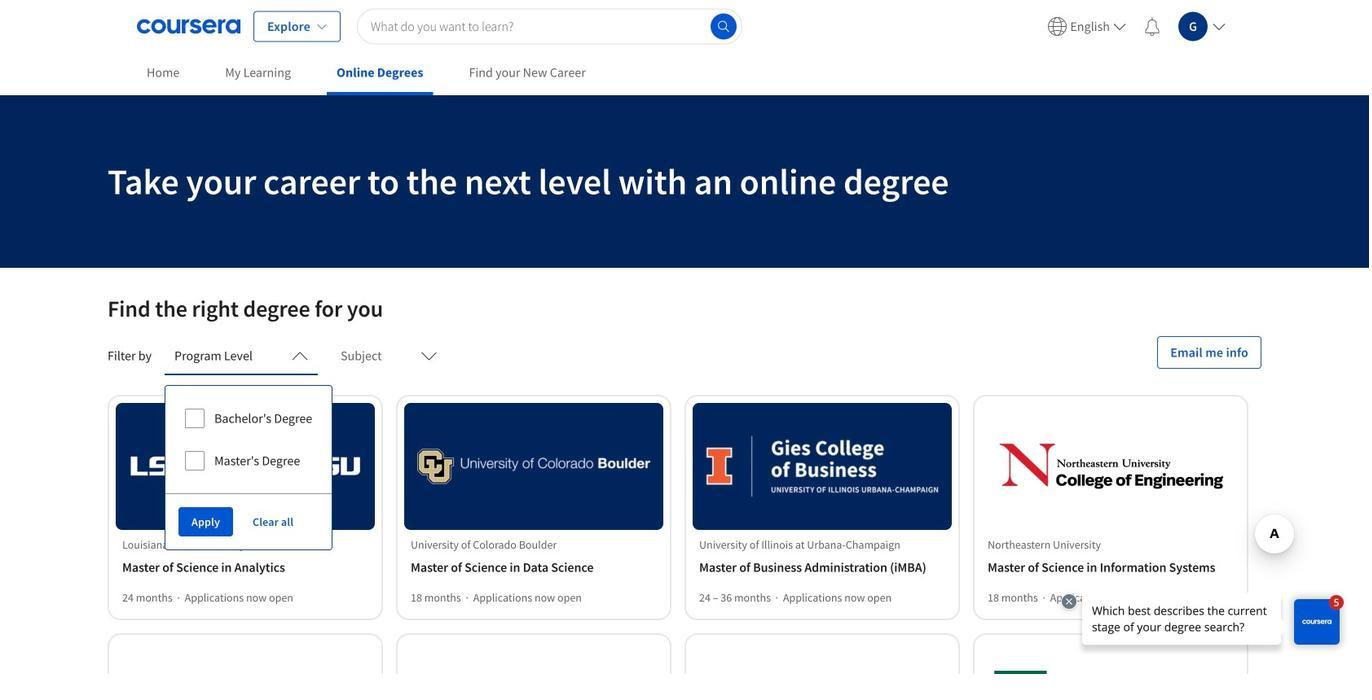 Task type: vqa. For each thing, say whether or not it's contained in the screenshot.
Imperial College London logo to the top
no



Task type: locate. For each thing, give the bounding box(es) containing it.
None search field
[[357, 9, 742, 44]]

coursera image
[[137, 13, 240, 40]]



Task type: describe. For each thing, give the bounding box(es) containing it.
actions toolbar
[[165, 494, 332, 550]]

options list list box
[[165, 386, 332, 494]]



